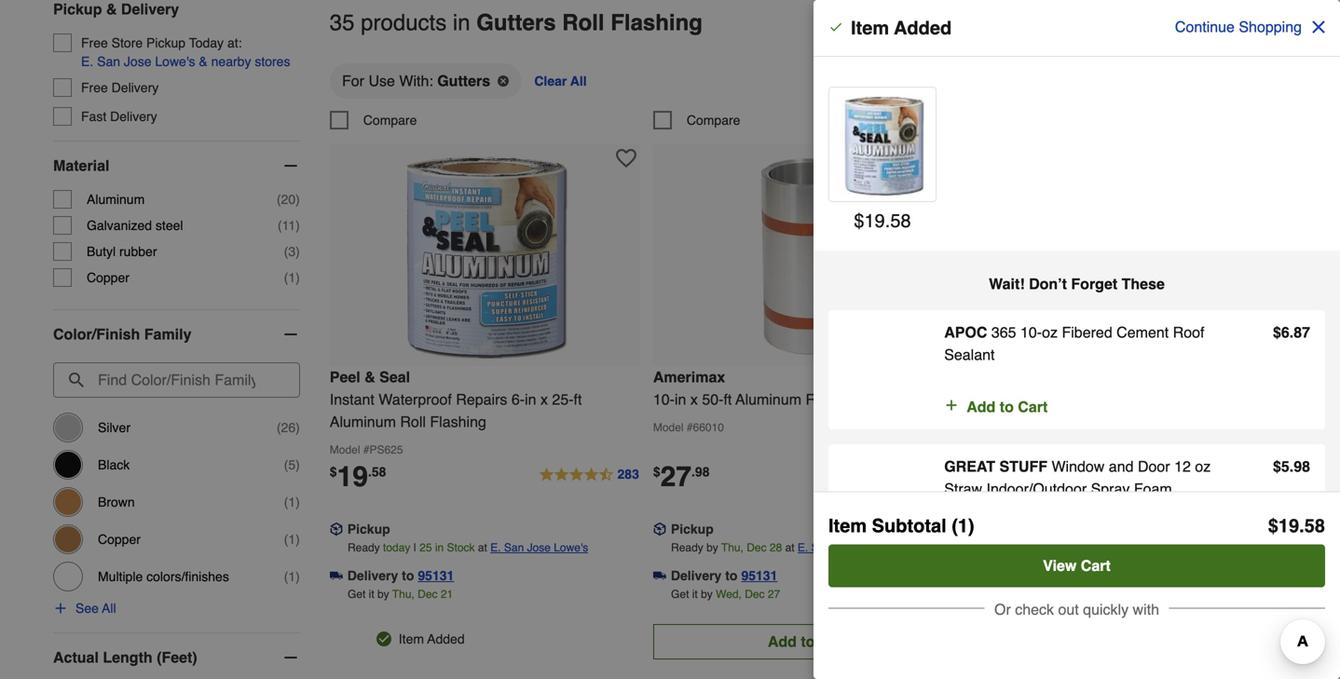 Task type: describe. For each thing, give the bounding box(es) containing it.
view cart
[[1044, 558, 1111, 575]]

1 28 from the left
[[770, 542, 783, 555]]

clear all
[[535, 74, 587, 88]]

delivery up get it by thu, dec 21
[[348, 569, 398, 584]]

model for 10-in x 50-ft aluminum roll flashing
[[653, 421, 684, 434]]

actual
[[53, 649, 99, 667]]

3 e. san jose lowe's button from the left
[[1122, 539, 1220, 557]]

( 5 )
[[284, 458, 300, 473]]

0 vertical spatial 58
[[891, 210, 911, 232]]

26
[[281, 421, 296, 436]]

to for e. san jose lowe's button associated with thu, dec 21
[[402, 569, 414, 584]]

delivery to 95131 for wed, dec 27
[[671, 569, 778, 584]]

10-in x 10-ft aluminum roll flashing
[[977, 391, 1216, 408]]

e. inside e. san jose lowe's & nearby stores button
[[81, 54, 93, 69]]

silver
[[98, 421, 131, 436]]

3 ready from the left
[[995, 542, 1027, 555]]

continue shopping
[[1176, 18, 1303, 35]]

( 20 )
[[277, 192, 300, 207]]

products
[[361, 10, 447, 36]]

minus image for actual length (feet)
[[281, 649, 300, 668]]

16
[[949, 467, 963, 482]]

1 horizontal spatial 27
[[768, 588, 781, 601]]

see all
[[76, 601, 116, 616]]

pickup image for ready today | 25 in stock at e. san jose lowe's
[[330, 523, 343, 536]]

waterproof
[[379, 391, 452, 408]]

# for peel & seal instant waterproof repairs 6-in x 25-ft aluminum roll flashing
[[363, 444, 370, 457]]

and
[[1109, 458, 1134, 476]]

peel & seal instant waterproof repairs 6-in x 25-ft aluminum roll flashing
[[330, 369, 582, 431]]

10- up av1010
[[1026, 391, 1048, 408]]

with
[[1133, 601, 1160, 619]]

delivery right truck filled icon
[[671, 569, 722, 584]]

jose right stock
[[527, 542, 551, 555]]

2 vertical spatial item
[[399, 632, 424, 647]]

2 horizontal spatial #
[[1011, 421, 1017, 434]]

1 horizontal spatial add to cart
[[967, 399, 1048, 416]]

actual length (feet)
[[53, 649, 197, 667]]

plus image
[[945, 396, 960, 415]]

lowe's down 105 button
[[1185, 542, 1220, 555]]

9
[[984, 461, 1000, 493]]

nearby
[[211, 54, 251, 69]]

material button
[[53, 142, 300, 190]]

1 at from the left
[[478, 542, 488, 555]]

10- right plus image
[[977, 391, 999, 408]]

ft inside "peel & seal instant waterproof repairs 6-in x 25-ft aluminum roll flashing"
[[574, 391, 582, 408]]

stock
[[447, 542, 475, 555]]

great
[[945, 458, 996, 476]]

steel
[[156, 218, 183, 233]]

clear all button
[[533, 62, 589, 100]]

1 ) from the top
[[296, 192, 300, 207]]

list view image
[[1261, 8, 1279, 27]]

material
[[53, 157, 110, 174]]

great stuff
[[945, 458, 1048, 476]]

11
[[282, 218, 296, 233]]

at:
[[227, 36, 242, 50]]

lowe's down 283 button
[[554, 542, 589, 555]]

7 ) from the top
[[296, 495, 300, 510]]

for use with: gutters
[[342, 72, 491, 89]]

2 28 from the left
[[1094, 542, 1106, 555]]

3
[[288, 244, 296, 259]]

amerimax 10-in x 50-ft aluminum roll flashing
[[653, 369, 892, 408]]

3 ( 1 ) from the top
[[284, 532, 300, 547]]

0 vertical spatial $ 19 . 58
[[854, 210, 911, 232]]

$ 6 . 87
[[1274, 324, 1311, 341]]

length
[[103, 649, 153, 667]]

3010399 element
[[653, 111, 741, 129]]

3 it from the left
[[1016, 588, 1022, 601]]

21
[[441, 588, 453, 601]]

by for truck filled image associated with get it by wed, dec 27
[[1025, 588, 1037, 601]]

0 vertical spatial item
[[851, 17, 890, 39]]

color/finish family button
[[53, 311, 300, 359]]

4 1 from the top
[[288, 570, 296, 585]]

delivery up free store pickup today at:
[[121, 1, 179, 18]]

flashing inside "peel & seal instant waterproof repairs 6-in x 25-ft aluminum roll flashing"
[[430, 413, 487, 431]]

repairs
[[456, 391, 508, 408]]

compare for 1018733 element
[[363, 113, 417, 128]]

close image
[[1310, 18, 1329, 36]]

x inside "peel & seal instant waterproof repairs 6-in x 25-ft aluminum roll flashing"
[[541, 391, 548, 408]]

window
[[1052, 458, 1105, 476]]

.98 for 9
[[1000, 465, 1018, 480]]

shopping
[[1240, 18, 1303, 35]]

oz inside window and door 12 oz straw indoor/outdoor spray foam insulation
[[1196, 458, 1211, 476]]

checkmark image
[[829, 20, 844, 34]]

roll inside "peel & seal instant waterproof repairs 6-in x 25-ft aluminum roll flashing"
[[400, 413, 426, 431]]

1018733 element
[[330, 111, 417, 129]]

get for thu, dec 21
[[348, 588, 366, 601]]

butyl
[[87, 244, 116, 259]]

ps625
[[370, 444, 403, 457]]

see all button
[[53, 600, 116, 618]]

delivery up check
[[995, 569, 1046, 584]]

1 vertical spatial added
[[428, 632, 465, 647]]

$ 5 . 98
[[1274, 458, 1311, 476]]

1 vertical spatial add to cart
[[768, 633, 849, 651]]

95131 button for wed, dec 27
[[742, 567, 778, 585]]

0 horizontal spatial thu,
[[392, 588, 415, 601]]

yes image
[[376, 632, 391, 647]]

free for free delivery
[[81, 80, 108, 95]]

jose inside button
[[124, 54, 152, 69]]

fast
[[81, 109, 107, 124]]

365 10-oz fibered cement roof sealant
[[945, 324, 1205, 364]]

colors/finishes
[[147, 570, 229, 585]]

compare for the 3010399 element
[[687, 113, 741, 128]]

oz inside 365 10-oz fibered cement roof sealant
[[1043, 324, 1058, 341]]

$ 27 .98
[[653, 461, 710, 493]]

sealant
[[945, 346, 995, 364]]

stores
[[255, 54, 290, 69]]

$ inside $ 19 .58
[[330, 465, 337, 480]]

jose down the item subtotal (1)
[[835, 542, 858, 555]]

1 vertical spatial copper
[[98, 532, 141, 547]]

365
[[992, 324, 1017, 341]]

foam
[[1135, 481, 1173, 498]]

1 ( 1 ) from the top
[[284, 270, 300, 285]]

(1)
[[952, 516, 975, 537]]

today
[[383, 542, 411, 555]]

.58
[[368, 465, 386, 480]]

peel
[[330, 369, 361, 386]]

in right products at the top left
[[453, 10, 470, 36]]

all for see all
[[102, 601, 116, 616]]

quickly
[[1084, 601, 1129, 619]]

to for e. san jose lowe's button associated with wed, dec 27
[[726, 569, 738, 584]]

pickup down $ 27 .98
[[671, 522, 714, 537]]

0 horizontal spatial cart
[[820, 633, 849, 651]]

minus image for color/finish family
[[281, 325, 300, 344]]

seal
[[380, 369, 410, 386]]

e. san jose lowe's button for wed, dec 27
[[798, 539, 896, 557]]

0 vertical spatial copper
[[87, 270, 130, 285]]

283
[[618, 467, 639, 482]]

ready today | 25 in stock at e. san jose lowe's
[[348, 542, 589, 555]]

indoor/outdoor
[[987, 481, 1087, 498]]

1 horizontal spatial 58
[[1305, 516, 1326, 537]]

& for peel
[[365, 369, 375, 386]]

multiple colors/finishes
[[98, 570, 229, 585]]

heart outline image
[[616, 148, 637, 169]]

color/finish
[[53, 326, 140, 343]]

0 vertical spatial added
[[894, 17, 952, 39]]

subtotal
[[872, 516, 947, 537]]

2 horizontal spatial model
[[977, 421, 1008, 434]]

in inside "peel & seal instant waterproof repairs 6-in x 25-ft aluminum roll flashing"
[[525, 391, 537, 408]]

x inside amerimax 10-in x 50-ft aluminum roll flashing
[[691, 391, 698, 408]]

by for get it by thu, dec 21's truck filled image
[[378, 588, 389, 601]]

at for truck filled icon
[[786, 542, 795, 555]]

get for wed, dec 27
[[671, 588, 689, 601]]

model # 66010
[[653, 421, 724, 434]]

item subtotal (1)
[[829, 516, 975, 537]]

pickup & delivery
[[53, 1, 179, 18]]

25
[[420, 542, 432, 555]]

insulation
[[945, 503, 1009, 520]]

gutters for gutters roll flashing
[[477, 10, 556, 36]]

2 horizontal spatial 27
[[1092, 588, 1104, 601]]

delivery to 95131 for thu, dec 21
[[348, 569, 454, 584]]

get it by wed, dec 27 for 1st "95131" button from the right
[[995, 588, 1104, 601]]

$ inside $ 27 .98
[[653, 465, 661, 480]]

35
[[330, 10, 355, 36]]

8 ) from the top
[[296, 532, 300, 547]]

pickup up e. san jose lowe's & nearby stores
[[146, 36, 186, 50]]

105 button
[[1186, 464, 1288, 487]]

free store pickup today at:
[[81, 36, 242, 50]]

20
[[281, 192, 296, 207]]

wed, for truck filled icon
[[716, 588, 742, 601]]

4.5 stars image for 9
[[1186, 464, 1288, 487]]

check
[[1016, 601, 1055, 619]]

brown
[[98, 495, 135, 510]]

2 horizontal spatial 19
[[1279, 516, 1300, 537]]

galvanized steel
[[87, 218, 183, 233]]

2 ( 1 ) from the top
[[284, 495, 300, 510]]

for
[[342, 72, 365, 89]]

plus image
[[53, 601, 68, 616]]

spray
[[1091, 481, 1130, 498]]

at for truck filled image associated with get it by wed, dec 27
[[1109, 542, 1119, 555]]

3 delivery to 95131 from the left
[[995, 569, 1102, 584]]

color/finish family
[[53, 326, 192, 343]]

10- inside 365 10-oz fibered cement roof sealant
[[1021, 324, 1043, 341]]

galvanized
[[87, 218, 152, 233]]

actual price $9.98 element
[[977, 461, 1018, 493]]

or
[[995, 601, 1011, 619]]

5 ) from the top
[[296, 421, 300, 436]]

aluminum inside "peel & seal instant waterproof repairs 6-in x 25-ft aluminum roll flashing"
[[330, 413, 396, 431]]

lowe's inside e. san jose lowe's & nearby stores button
[[155, 54, 195, 69]]

$ 9 .98
[[977, 461, 1018, 493]]

minus image
[[281, 157, 300, 175]]



Task type: vqa. For each thing, say whether or not it's contained in the screenshot.
GET STARTED WITH YOUR INSTALLATION
no



Task type: locate. For each thing, give the bounding box(es) containing it.
1 get from the left
[[348, 588, 366, 601]]

minus image inside actual length (feet) button
[[281, 649, 300, 668]]

gutters inside "list box"
[[438, 72, 491, 89]]

in inside 10-in x 10-ft aluminum roll flashing "link"
[[999, 391, 1010, 408]]

0 horizontal spatial it
[[369, 588, 375, 601]]

model left "66010"
[[653, 421, 684, 434]]

dec
[[747, 542, 767, 555], [1071, 542, 1091, 555], [418, 588, 438, 601], [745, 588, 765, 601], [1069, 588, 1089, 601]]

1 horizontal spatial cart
[[1018, 399, 1048, 416]]

0 horizontal spatial $ 19 . 58
[[854, 210, 911, 232]]

oz right 12
[[1196, 458, 1211, 476]]

actual price $19.58 element
[[330, 461, 386, 493]]

1 delivery to 95131 from the left
[[348, 569, 454, 584]]

1 get it by wed, dec 27 from the left
[[671, 588, 781, 601]]

10-
[[1021, 324, 1043, 341], [653, 391, 675, 408], [977, 391, 999, 408], [1026, 391, 1048, 408]]

amerimax
[[653, 369, 726, 386]]

1 vertical spatial $ 19 . 58
[[1269, 516, 1326, 537]]

1 vertical spatial oz
[[1196, 458, 1211, 476]]

2 4.5 stars image from the left
[[1186, 464, 1288, 487]]

lowe's down free store pickup today at:
[[155, 54, 195, 69]]

3 1 from the top
[[288, 532, 296, 547]]

9 ) from the top
[[296, 570, 300, 585]]

0 horizontal spatial get
[[348, 588, 366, 601]]

1 vertical spatial free
[[81, 80, 108, 95]]

delivery to 95131 up get it by thu, dec 21
[[348, 569, 454, 584]]

2 1 from the top
[[288, 495, 296, 510]]

1 ready from the left
[[348, 542, 380, 555]]

jose down store
[[124, 54, 152, 69]]

2 .98 from the left
[[1000, 465, 1018, 480]]

oz left fibered
[[1043, 324, 1058, 341]]

aluminum down instant
[[330, 413, 396, 431]]

2 minus image from the top
[[281, 649, 300, 668]]

6
[[1282, 324, 1290, 341]]

1 95131 button from the left
[[418, 567, 454, 585]]

.98
[[692, 465, 710, 480], [1000, 465, 1018, 480]]

0 horizontal spatial ready by thu, dec 28 at e. san jose lowe's
[[671, 542, 896, 555]]

.98 inside $ 9 .98
[[1000, 465, 1018, 480]]

& inside "peel & seal instant waterproof repairs 6-in x 25-ft aluminum roll flashing"
[[365, 369, 375, 386]]

pickup up free delivery in the left of the page
[[53, 1, 102, 18]]

87
[[1294, 324, 1311, 341]]

copper down butyl
[[87, 270, 130, 285]]

delivery to 95131
[[348, 569, 454, 584], [671, 569, 778, 584], [995, 569, 1102, 584]]

to
[[1000, 399, 1014, 416], [402, 569, 414, 584], [726, 569, 738, 584], [1049, 569, 1062, 584], [801, 633, 815, 651]]

1 horizontal spatial x
[[691, 391, 698, 408]]

truck filled image for get it by wed, dec 27
[[977, 570, 990, 583]]

pickup image down $ 19 .58
[[330, 523, 343, 536]]

1 5 from the left
[[288, 458, 296, 473]]

2 e. san jose lowe's button from the left
[[798, 539, 896, 557]]

by
[[707, 542, 719, 555], [1030, 542, 1042, 555], [378, 588, 389, 601], [701, 588, 713, 601], [1025, 588, 1037, 601]]

x up model # av1010
[[1014, 391, 1022, 408]]

flashing inside amerimax 10-in x 50-ft aluminum roll flashing
[[836, 391, 892, 408]]

1 vertical spatial gutters
[[438, 72, 491, 89]]

butyl rubber
[[87, 244, 157, 259]]

2 ft from the left
[[724, 391, 732, 408]]

truck filled image for get it by thu, dec 21
[[330, 570, 343, 583]]

2 ) from the top
[[296, 218, 300, 233]]

family
[[144, 326, 192, 343]]

free for free store pickup today at:
[[81, 36, 108, 50]]

get it by wed, dec 27 for "95131" button corresponding to wed, dec 27
[[671, 588, 781, 601]]

0 horizontal spatial delivery to 95131
[[348, 569, 454, 584]]

2 compare from the left
[[687, 113, 741, 128]]

95131
[[418, 569, 454, 584], [742, 569, 778, 584], [1065, 569, 1102, 584]]

95131 button for thu, dec 21
[[418, 567, 454, 585]]

105
[[1265, 467, 1287, 482]]

98
[[1294, 458, 1311, 476]]

& for pickup
[[106, 1, 117, 18]]

grid view image
[[1225, 8, 1244, 27]]

free up fast
[[81, 80, 108, 95]]

0 horizontal spatial ft
[[574, 391, 582, 408]]

aluminum inside amerimax 10-in x 50-ft aluminum roll flashing
[[736, 391, 802, 408]]

# up stuff
[[1011, 421, 1017, 434]]

0 vertical spatial add to cart
[[967, 399, 1048, 416]]

continue shopping button
[[1164, 6, 1341, 48]]

1 vertical spatial 58
[[1305, 516, 1326, 537]]

2 x from the left
[[691, 391, 698, 408]]

item right yes icon
[[399, 632, 424, 647]]

10-in x 10-ft aluminum roll flashing link
[[977, 369, 1288, 411]]

e. san jose lowe's & nearby stores button
[[81, 52, 290, 71]]

added down 21
[[428, 632, 465, 647]]

model for instant waterproof repairs 6-in x 25-ft aluminum roll flashing
[[330, 444, 360, 457]]

pickup image for ready by thu, dec 28 at e. san jose lowe's
[[653, 523, 667, 536]]

2 free from the top
[[81, 80, 108, 95]]

0 horizontal spatial item added
[[399, 632, 465, 647]]

1 horizontal spatial 28
[[1094, 542, 1106, 555]]

2 vertical spatial cart
[[820, 633, 849, 651]]

truck filled image
[[330, 570, 343, 583], [977, 570, 990, 583]]

1 horizontal spatial get
[[671, 588, 689, 601]]

6-
[[512, 391, 525, 408]]

# up .58
[[363, 444, 370, 457]]

1 horizontal spatial ready
[[671, 542, 704, 555]]

at
[[478, 542, 488, 555], [786, 542, 795, 555], [1109, 542, 1119, 555]]

with:
[[399, 72, 433, 89]]

all for clear all
[[571, 74, 587, 88]]

1 wed, from the left
[[716, 588, 742, 601]]

model # av1010
[[977, 421, 1056, 434]]

.98 for 27
[[692, 465, 710, 480]]

0 horizontal spatial oz
[[1043, 324, 1058, 341]]

get
[[348, 588, 366, 601], [671, 588, 689, 601], [995, 588, 1013, 601]]

use
[[369, 72, 395, 89]]

pickup image up truck filled icon
[[653, 523, 667, 536]]

.98 inside $ 27 .98
[[692, 465, 710, 480]]

0 vertical spatial minus image
[[281, 325, 300, 344]]

& up store
[[106, 1, 117, 18]]

& left seal
[[365, 369, 375, 386]]

0 horizontal spatial 28
[[770, 542, 783, 555]]

black
[[98, 458, 130, 473]]

( 26 )
[[277, 421, 300, 436]]

2 95131 button from the left
[[742, 567, 778, 585]]

ft inside amerimax 10-in x 50-ft aluminum roll flashing
[[724, 391, 732, 408]]

pickup image
[[330, 523, 343, 536], [653, 523, 667, 536]]

1 horizontal spatial oz
[[1196, 458, 1211, 476]]

10- right 365
[[1021, 324, 1043, 341]]

free
[[81, 36, 108, 50], [81, 80, 108, 95]]

1 horizontal spatial $ 19 . 58
[[1269, 516, 1326, 537]]

5 down ( 26 )
[[288, 458, 296, 473]]

4.5 stars image left 98
[[1186, 464, 1288, 487]]

fibered
[[1062, 324, 1113, 341]]

0 horizontal spatial truck filled image
[[330, 570, 343, 583]]

3 95131 from the left
[[1065, 569, 1102, 584]]

in left 25-
[[525, 391, 537, 408]]

add to cart button
[[945, 396, 1048, 419], [653, 625, 964, 660]]

ft right the 6-
[[574, 391, 582, 408]]

ft up "66010"
[[724, 391, 732, 408]]

0 horizontal spatial ready
[[348, 542, 380, 555]]

aluminum down 365 10-oz fibered cement roof sealant
[[1060, 391, 1125, 408]]

1 x from the left
[[541, 391, 548, 408]]

compare inside 1018733 element
[[363, 113, 417, 128]]

gutters left close circle filled image
[[438, 72, 491, 89]]

wed, for truck filled image associated with get it by wed, dec 27
[[1040, 588, 1066, 601]]

instant
[[330, 391, 375, 408]]

1 horizontal spatial item added
[[851, 17, 952, 39]]

6 ) from the top
[[296, 458, 300, 473]]

1 vertical spatial item added
[[399, 632, 465, 647]]

lowe's down the item subtotal (1)
[[861, 542, 896, 555]]

ready down the insulation
[[995, 542, 1027, 555]]

e. san jose lowe's button for thu, dec 21
[[491, 539, 589, 557]]

window and door 12 oz straw indoor/outdoor spray foam insulation
[[945, 458, 1211, 520]]

1 minus image from the top
[[281, 325, 300, 344]]

0 vertical spatial gutters
[[477, 10, 556, 36]]

$ inside $ 9 .98
[[977, 465, 984, 480]]

by for truck filled icon
[[701, 588, 713, 601]]

1 horizontal spatial delivery to 95131
[[671, 569, 778, 584]]

1 free from the top
[[81, 36, 108, 50]]

4.5 stars image for 19
[[538, 464, 640, 487]]

1 e. san jose lowe's button from the left
[[491, 539, 589, 557]]

2 it from the left
[[693, 588, 698, 601]]

2 get from the left
[[671, 588, 689, 601]]

4.5 stars image
[[538, 464, 640, 487], [1186, 464, 1288, 487]]

compare inside the 3010399 element
[[687, 113, 741, 128]]

in right '25'
[[435, 542, 444, 555]]

2 horizontal spatial x
[[1014, 391, 1022, 408]]

san inside e. san jose lowe's & nearby stores button
[[97, 54, 120, 69]]

( 1 )
[[284, 270, 300, 285], [284, 495, 300, 510], [284, 532, 300, 547], [284, 570, 300, 585]]

3 ft from the left
[[1048, 391, 1056, 408]]

0 horizontal spatial 58
[[891, 210, 911, 232]]

0 horizontal spatial &
[[106, 1, 117, 18]]

1
[[288, 270, 296, 285], [288, 495, 296, 510], [288, 532, 296, 547], [288, 570, 296, 585]]

4 ) from the top
[[296, 270, 300, 285]]

2 ready by thu, dec 28 at e. san jose lowe's from the left
[[995, 542, 1220, 555]]

san down "foam"
[[1135, 542, 1155, 555]]

flashing
[[611, 10, 703, 36], [836, 391, 892, 408], [1159, 391, 1216, 408], [430, 413, 487, 431]]

store
[[112, 36, 143, 50]]

jose down "foam"
[[1158, 542, 1182, 555]]

ready left today
[[348, 542, 380, 555]]

pickup up today
[[348, 522, 390, 537]]

item right checkmark image
[[851, 17, 890, 39]]

e. san jose lowe's button down "foam"
[[1122, 539, 1220, 557]]

0 vertical spatial 19
[[865, 210, 886, 232]]

gutters
[[477, 10, 556, 36], [438, 72, 491, 89]]

2 truck filled image from the left
[[977, 570, 990, 583]]

aluminum inside 10-in x 10-ft aluminum roll flashing "link"
[[1060, 391, 1125, 408]]

2 ready from the left
[[671, 542, 704, 555]]

1 horizontal spatial ft
[[724, 391, 732, 408]]

1 horizontal spatial thu,
[[722, 542, 744, 555]]

50-
[[702, 391, 724, 408]]

straw
[[945, 481, 983, 498]]

apoc
[[945, 324, 988, 341]]

16 button
[[869, 464, 964, 487]]

1 ft from the left
[[574, 391, 582, 408]]

1 vertical spatial add
[[768, 633, 797, 651]]

minus image inside 'color/finish family' button
[[281, 325, 300, 344]]

(feet)
[[157, 649, 197, 667]]

2 5 from the left
[[1282, 458, 1290, 476]]

0 horizontal spatial get it by wed, dec 27
[[671, 588, 781, 601]]

in
[[453, 10, 470, 36], [525, 391, 537, 408], [675, 391, 687, 408], [999, 391, 1010, 408], [435, 542, 444, 555]]

0 vertical spatial free
[[81, 36, 108, 50]]

all inside see all button
[[102, 601, 116, 616]]

$ 19 . 58
[[854, 210, 911, 232], [1269, 516, 1326, 537]]

1 horizontal spatial #
[[687, 421, 693, 434]]

2 horizontal spatial it
[[1016, 588, 1022, 601]]

to for 3rd e. san jose lowe's button from the left
[[1049, 569, 1062, 584]]

thu, for truck filled icon
[[722, 542, 744, 555]]

list box
[[330, 62, 1288, 111]]

0 vertical spatial cart
[[1018, 399, 1048, 416]]

roll inside "link"
[[1130, 391, 1155, 408]]

0 horizontal spatial all
[[102, 601, 116, 616]]

close circle filled image
[[498, 75, 509, 87]]

san right stock
[[504, 542, 524, 555]]

0 horizontal spatial add to cart
[[768, 633, 849, 651]]

1 1 from the top
[[288, 270, 296, 285]]

gutters up close circle filled image
[[477, 10, 556, 36]]

flashing inside "link"
[[1159, 391, 1216, 408]]

95131 for thu, dec 21
[[418, 569, 454, 584]]

)
[[296, 192, 300, 207], [296, 218, 300, 233], [296, 244, 300, 259], [296, 270, 300, 285], [296, 421, 300, 436], [296, 458, 300, 473], [296, 495, 300, 510], [296, 532, 300, 547], [296, 570, 300, 585]]

x inside "link"
[[1014, 391, 1022, 408]]

list box containing for use with:
[[330, 62, 1288, 111]]

3 ) from the top
[[296, 244, 300, 259]]

0 vertical spatial item added
[[851, 17, 952, 39]]

1 horizontal spatial e. san jose lowe's button
[[798, 539, 896, 557]]

2 horizontal spatial ready
[[995, 542, 1027, 555]]

10- inside amerimax 10-in x 50-ft aluminum roll flashing
[[653, 391, 675, 408]]

# for amerimax 10-in x 50-ft aluminum roll flashing
[[687, 421, 693, 434]]

1 horizontal spatial 95131
[[742, 569, 778, 584]]

it for thu, dec 21
[[369, 588, 375, 601]]

1 it from the left
[[369, 588, 375, 601]]

4 ( 1 ) from the top
[[284, 570, 300, 585]]

all right see
[[102, 601, 116, 616]]

0 vertical spatial product image
[[834, 95, 934, 196]]

e. san jose lowe's button right stock
[[491, 539, 589, 557]]

0 horizontal spatial wed,
[[716, 588, 742, 601]]

(
[[277, 192, 281, 207], [278, 218, 282, 233], [284, 244, 288, 259], [284, 270, 288, 285], [277, 421, 281, 436], [284, 458, 288, 473], [284, 495, 288, 510], [284, 532, 288, 547], [284, 570, 288, 585]]

1 truck filled image from the left
[[330, 570, 343, 583]]

0 horizontal spatial 27
[[661, 461, 692, 493]]

2 horizontal spatial thu,
[[1045, 542, 1068, 555]]

2 horizontal spatial get
[[995, 588, 1013, 601]]

0 horizontal spatial added
[[428, 632, 465, 647]]

5 left 98
[[1282, 458, 1290, 476]]

2 horizontal spatial 95131 button
[[1065, 567, 1102, 585]]

& inside button
[[199, 54, 208, 69]]

0 horizontal spatial pickup image
[[330, 523, 343, 536]]

it for wed, dec 27
[[693, 588, 698, 601]]

delivery to 95131 right truck filled icon
[[671, 569, 778, 584]]

1 95131 from the left
[[418, 569, 454, 584]]

0 horizontal spatial 95131 button
[[418, 567, 454, 585]]

in down the amerimax
[[675, 391, 687, 408]]

1 horizontal spatial it
[[693, 588, 698, 601]]

3 95131 button from the left
[[1065, 567, 1102, 585]]

0 horizontal spatial compare
[[363, 113, 417, 128]]

fast delivery
[[81, 109, 157, 124]]

1 horizontal spatial ready by thu, dec 28 at e. san jose lowe's
[[995, 542, 1220, 555]]

0 horizontal spatial 5
[[288, 458, 296, 473]]

1 vertical spatial add to cart button
[[653, 625, 964, 660]]

0 vertical spatial add
[[967, 399, 996, 416]]

4.5 stars image containing 283
[[538, 464, 640, 487]]

model up $ 19 .58
[[330, 444, 360, 457]]

2 horizontal spatial cart
[[1081, 558, 1111, 575]]

1 vertical spatial minus image
[[281, 649, 300, 668]]

1 horizontal spatial 5
[[1282, 458, 1290, 476]]

x left 50-
[[691, 391, 698, 408]]

delivery down free delivery in the left of the page
[[110, 109, 157, 124]]

view
[[1044, 558, 1077, 575]]

in inside amerimax 10-in x 50-ft aluminum roll flashing
[[675, 391, 687, 408]]

copper up "multiple" on the left bottom of the page
[[98, 532, 141, 547]]

minus image
[[281, 325, 300, 344], [281, 649, 300, 668]]

all right clear
[[571, 74, 587, 88]]

2 horizontal spatial e. san jose lowe's button
[[1122, 539, 1220, 557]]

2 at from the left
[[786, 542, 795, 555]]

stuff
[[1000, 458, 1048, 476]]

aluminum right 50-
[[736, 391, 802, 408]]

1 .98 from the left
[[692, 465, 710, 480]]

1 horizontal spatial &
[[199, 54, 208, 69]]

& down today
[[199, 54, 208, 69]]

3 get from the left
[[995, 588, 1013, 601]]

today
[[189, 36, 224, 50]]

2 get it by wed, dec 27 from the left
[[995, 588, 1104, 601]]

thu, for truck filled image associated with get it by wed, dec 27
[[1045, 542, 1068, 555]]

free delivery
[[81, 80, 159, 95]]

all
[[571, 74, 587, 88], [102, 601, 116, 616]]

x left 25-
[[541, 391, 548, 408]]

2 95131 from the left
[[742, 569, 778, 584]]

1 compare from the left
[[363, 113, 417, 128]]

compare
[[363, 113, 417, 128], [687, 113, 741, 128]]

e. san jose lowe's button down the item subtotal (1)
[[798, 539, 896, 557]]

1 vertical spatial all
[[102, 601, 116, 616]]

delivery up fast delivery
[[112, 80, 159, 95]]

1 horizontal spatial added
[[894, 17, 952, 39]]

item added down 21
[[399, 632, 465, 647]]

it
[[369, 588, 375, 601], [693, 588, 698, 601], [1016, 588, 1022, 601]]

3 at from the left
[[1109, 542, 1119, 555]]

4.5 stars image down 25-
[[538, 464, 640, 487]]

5 for $
[[1282, 458, 1290, 476]]

2 delivery to 95131 from the left
[[671, 569, 778, 584]]

1 vertical spatial 19
[[337, 461, 368, 493]]

forget
[[1072, 276, 1118, 293]]

10- down the amerimax
[[653, 391, 675, 408]]

rubber
[[119, 244, 157, 259]]

# up $ 27 .98
[[687, 421, 693, 434]]

0 vertical spatial add to cart button
[[945, 396, 1048, 419]]

1 4.5 stars image from the left
[[538, 464, 640, 487]]

thu,
[[722, 542, 744, 555], [1045, 542, 1068, 555], [392, 588, 415, 601]]

( 3 )
[[284, 244, 300, 259]]

wait!
[[989, 276, 1025, 293]]

1 horizontal spatial 4.5 stars image
[[1186, 464, 1288, 487]]

in up model # av1010
[[999, 391, 1010, 408]]

get it by thu, dec 21
[[348, 588, 453, 601]]

model # ps625
[[330, 444, 403, 457]]

1 horizontal spatial add
[[967, 399, 996, 416]]

1 vertical spatial cart
[[1081, 558, 1111, 575]]

1 horizontal spatial get it by wed, dec 27
[[995, 588, 1104, 601]]

1 horizontal spatial all
[[571, 74, 587, 88]]

0 vertical spatial &
[[106, 1, 117, 18]]

$
[[854, 210, 865, 232], [1274, 324, 1282, 341], [1274, 458, 1282, 476], [330, 465, 337, 480], [653, 465, 661, 480], [977, 465, 984, 480], [1269, 516, 1279, 537]]

2 horizontal spatial delivery to 95131
[[995, 569, 1102, 584]]

out
[[1059, 601, 1079, 619]]

5 stars image
[[869, 464, 964, 487]]

2 pickup image from the left
[[653, 523, 667, 536]]

gutters for gutters
[[438, 72, 491, 89]]

added
[[894, 17, 952, 39], [428, 632, 465, 647]]

ready for thu, dec 21
[[348, 542, 380, 555]]

1 horizontal spatial pickup image
[[653, 523, 667, 536]]

product image
[[834, 95, 934, 196], [844, 456, 930, 542]]

1 horizontal spatial truck filled image
[[977, 570, 990, 583]]

all inside the clear all "button"
[[571, 74, 587, 88]]

ready for wed, dec 27
[[671, 542, 704, 555]]

0 horizontal spatial 19
[[337, 461, 368, 493]]

3 x from the left
[[1014, 391, 1022, 408]]

5 for (
[[288, 458, 296, 473]]

&
[[106, 1, 117, 18], [199, 54, 208, 69], [365, 369, 375, 386]]

model up great stuff
[[977, 421, 1008, 434]]

ft inside 10-in x 10-ft aluminum roll flashing "link"
[[1048, 391, 1056, 408]]

1 horizontal spatial model
[[653, 421, 684, 434]]

35 products in gutters roll flashing
[[330, 10, 703, 36]]

aluminum up galvanized
[[87, 192, 145, 207]]

1 horizontal spatial wed,
[[1040, 588, 1066, 601]]

actual price $27.98 element
[[653, 461, 710, 493]]

1 pickup image from the left
[[330, 523, 343, 536]]

get it by wed, dec 27
[[671, 588, 781, 601], [995, 588, 1104, 601]]

1 ready by thu, dec 28 at e. san jose lowe's from the left
[[671, 542, 896, 555]]

0 horizontal spatial at
[[478, 542, 488, 555]]

2 wed, from the left
[[1040, 588, 1066, 601]]

delivery
[[121, 1, 179, 18], [112, 80, 159, 95], [110, 109, 157, 124], [348, 569, 398, 584], [671, 569, 722, 584], [995, 569, 1046, 584]]

roll inside amerimax 10-in x 50-ft aluminum roll flashing
[[806, 391, 832, 408]]

truck filled image
[[653, 570, 667, 583]]

ready down $ 27 .98
[[671, 542, 704, 555]]

item added right checkmark image
[[851, 17, 952, 39]]

1 vertical spatial item
[[829, 516, 867, 537]]

free left store
[[81, 36, 108, 50]]

95131 for wed, dec 27
[[742, 569, 778, 584]]

delivery to 95131 up check
[[995, 569, 1102, 584]]

4.5 stars image containing 105
[[1186, 464, 1288, 487]]

item left the subtotal
[[829, 516, 867, 537]]

san down store
[[97, 54, 120, 69]]

0 horizontal spatial add
[[768, 633, 797, 651]]

added right checkmark image
[[894, 17, 952, 39]]

ft up av1010
[[1048, 391, 1056, 408]]

1 vertical spatial product image
[[844, 456, 930, 542]]

wait! don't forget these
[[989, 276, 1165, 293]]

san down the item subtotal (1)
[[812, 542, 832, 555]]



